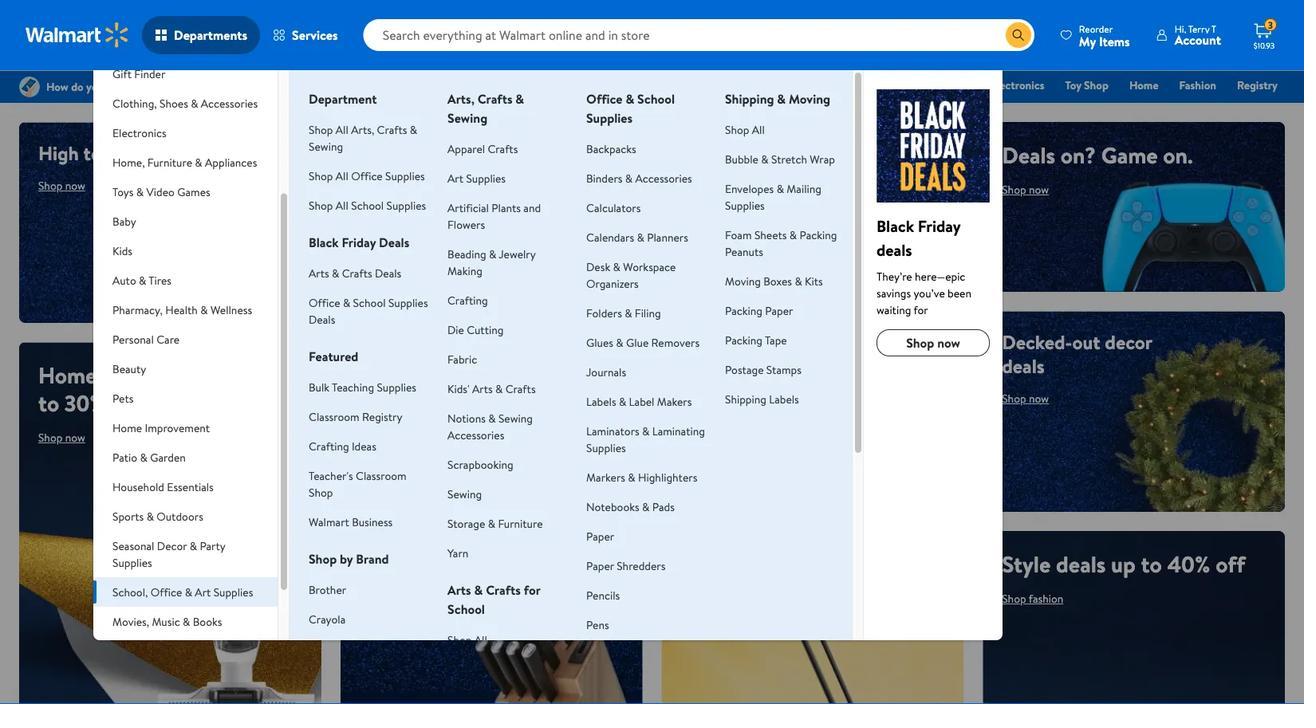 Task type: locate. For each thing, give the bounding box(es) containing it.
1 vertical spatial shipping
[[725, 391, 767, 407]]

crafts up "shop all office supplies"
[[377, 122, 407, 137]]

friday inside black friday deals they're here—epic savings you've been waiting for
[[918, 215, 961, 237]]

& inside beading & jewelry making
[[489, 246, 497, 262]]

up for 30%
[[157, 360, 182, 391]]

now down high
[[65, 178, 85, 194]]

home for home deals up to 30% off
[[38, 360, 97, 391]]

all for arts,
[[336, 122, 349, 137]]

toys & video games
[[113, 184, 210, 200]]

die cutting
[[448, 322, 504, 338]]

deals for home deals up to 30% off
[[102, 360, 152, 391]]

all up bubble
[[752, 122, 765, 137]]

0 horizontal spatial gift finder
[[113, 66, 165, 81]]

notions & sewing accessories link
[[448, 411, 533, 443]]

patio & garden button
[[93, 443, 278, 472]]

accessories inside notions & sewing accessories
[[448, 427, 505, 443]]

& down label at bottom
[[642, 423, 650, 439]]

deals inside 'link'
[[559, 77, 586, 93]]

crafts inside arts, crafts & sewing
[[478, 90, 513, 108]]

home up one
[[1130, 77, 1159, 93]]

& inside shop all arts, crafts & sewing
[[410, 122, 417, 137]]

registry one debit
[[1156, 77, 1278, 115]]

shop all link
[[725, 122, 765, 137], [448, 632, 487, 648]]

notions & sewing accessories
[[448, 411, 533, 443]]

deals up the fashion
[[1057, 549, 1106, 580]]

deals down personal
[[102, 360, 152, 391]]

electronics
[[991, 77, 1045, 93], [113, 125, 166, 140]]

0 vertical spatial accessories
[[201, 95, 258, 111]]

0 horizontal spatial up
[[157, 360, 182, 391]]

finder inside dropdown button
[[134, 66, 165, 81]]

gift cards
[[113, 644, 162, 659]]

1 vertical spatial off
[[1216, 549, 1246, 580]]

Search search field
[[364, 19, 1035, 51]]

bulk teaching supplies
[[309, 379, 417, 395]]

0 horizontal spatial essentials
[[167, 479, 214, 495]]

0 vertical spatial off
[[111, 388, 140, 419]]

supplies down seasonal
[[113, 555, 152, 571]]

home
[[1130, 77, 1159, 93], [38, 360, 97, 391], [113, 420, 142, 436], [360, 510, 410, 536]]

care
[[157, 332, 180, 347]]

school inside office & school supplies
[[638, 90, 675, 108]]

essentials inside dropdown button
[[167, 479, 214, 495]]

1 vertical spatial packing
[[725, 303, 763, 318]]

0 vertical spatial to
[[38, 388, 59, 419]]

crafting ideas link
[[309, 439, 377, 454]]

black inside black friday deals 'link'
[[497, 77, 524, 93]]

up left 40%
[[1112, 549, 1136, 580]]

brand
[[356, 551, 389, 568]]

auto
[[113, 273, 136, 288]]

office inside office & school supplies
[[587, 90, 623, 108]]

1 horizontal spatial crafting
[[448, 292, 488, 308]]

1 horizontal spatial furniture
[[498, 516, 543, 531]]

paper down notebooks at the bottom left of page
[[587, 529, 615, 544]]

0 horizontal spatial crafting
[[309, 439, 349, 454]]

black up apparel crafts link
[[497, 77, 524, 93]]

1 horizontal spatial up
[[1112, 549, 1136, 580]]

gift inside dropdown button
[[113, 644, 132, 659]]

0 vertical spatial up
[[157, 360, 182, 391]]

beauty
[[113, 361, 146, 377]]

& left planners
[[637, 229, 645, 245]]

high tech gifts, huge savings
[[38, 140, 280, 166]]

shoes
[[160, 95, 188, 111]]

mailing
[[787, 181, 822, 196]]

1 vertical spatial paper
[[587, 529, 615, 544]]

accessories up calculators
[[636, 170, 693, 186]]

binders & accessories
[[587, 170, 693, 186]]

& right sheets
[[790, 227, 797, 243]]

supplies down envelopes
[[725, 198, 765, 213]]

off for 30%
[[111, 388, 140, 419]]

0 vertical spatial for
[[914, 302, 929, 318]]

gift up clothing,
[[113, 66, 132, 81]]

to left 40%
[[1142, 549, 1163, 580]]

arts down yarn link at the left of page
[[448, 582, 471, 599]]

deals
[[559, 77, 586, 93], [1003, 140, 1056, 171], [379, 234, 410, 251], [375, 265, 402, 281], [309, 312, 335, 327]]

walmart image
[[26, 22, 129, 48]]

seasonal decor & party supplies
[[113, 538, 225, 571]]

deals up yarn link at the left of page
[[415, 510, 457, 536]]

beauty button
[[93, 354, 278, 384]]

electronics inside dropdown button
[[113, 125, 166, 140]]

now right ideas
[[400, 433, 420, 449]]

now down 30% on the left
[[65, 430, 85, 446]]

up inside home deals up to 30% off
[[157, 360, 182, 391]]

0 horizontal spatial arts
[[309, 265, 329, 281]]

0 vertical spatial arts
[[309, 265, 329, 281]]

hi,
[[1175, 22, 1187, 36]]

shop inside teacher's classroom shop
[[309, 485, 333, 500]]

registry up ideas
[[362, 409, 403, 425]]

off down beauty
[[111, 388, 140, 419]]

beading & jewelry making
[[448, 246, 536, 279]]

save
[[360, 350, 449, 412]]

art up books
[[195, 585, 211, 600]]

shipping up bubble
[[725, 90, 775, 108]]

supplies up backpacks link
[[587, 109, 633, 127]]

accessories inside clothing, shoes & accessories dropdown button
[[201, 95, 258, 111]]

1 vertical spatial registry
[[362, 409, 403, 425]]

& right the patio
[[140, 450, 147, 465]]

shop all up bubble
[[725, 122, 765, 137]]

shipping for shipping labels
[[725, 391, 767, 407]]

classroom
[[309, 409, 360, 425], [356, 468, 407, 484]]

& inside seasonal decor & party supplies
[[190, 538, 197, 554]]

black up arts & crafts deals
[[309, 234, 339, 251]]

now for home deals up to 30% off
[[65, 430, 85, 446]]

1 horizontal spatial for
[[914, 302, 929, 318]]

shop all office supplies
[[309, 168, 425, 184]]

school for office & school supplies
[[638, 90, 675, 108]]

die cutting link
[[448, 322, 504, 338]]

to left 30% on the left
[[38, 388, 59, 419]]

& inside envelopes & mailing supplies
[[777, 181, 784, 196]]

0 horizontal spatial art
[[195, 585, 211, 600]]

packing for packing paper
[[725, 303, 763, 318]]

art down the apparel
[[448, 170, 464, 186]]

0 horizontal spatial off
[[111, 388, 140, 419]]

0 vertical spatial classroom
[[309, 409, 360, 425]]

1 horizontal spatial black
[[497, 77, 524, 93]]

& right shoes
[[191, 95, 198, 111]]

deals inside decked-out decor deals
[[1003, 353, 1045, 379]]

1 horizontal spatial arts,
[[448, 90, 475, 108]]

1 vertical spatial crafting
[[309, 439, 349, 454]]

kids'
[[448, 381, 470, 397]]

school, office & art supplies
[[113, 585, 253, 600]]

arts,
[[448, 90, 475, 108], [351, 122, 374, 137]]

off for 40%
[[1216, 549, 1246, 580]]

crafts down storage & furniture
[[486, 582, 521, 599]]

one debit link
[[1149, 99, 1217, 116]]

& up the backpacks at the left of page
[[626, 90, 635, 108]]

moving boxes & kits link
[[725, 273, 823, 289]]

1 horizontal spatial registry
[[1238, 77, 1278, 93]]

1 vertical spatial furniture
[[498, 516, 543, 531]]

1 horizontal spatial to
[[1142, 549, 1163, 580]]

1 horizontal spatial finder
[[938, 77, 970, 93]]

fabric link
[[448, 352, 477, 367]]

now down the been
[[938, 334, 961, 352]]

items
[[1100, 32, 1131, 50]]

arts up office & school supplies deals
[[309, 265, 329, 281]]

walmart+ link
[[1224, 99, 1286, 116]]

notebooks & pads
[[587, 499, 675, 515]]

art supplies link
[[448, 170, 506, 186]]

0 horizontal spatial furniture
[[148, 154, 192, 170]]

all inside shop all arts, crafts & sewing
[[336, 122, 349, 137]]

1 horizontal spatial friday
[[526, 77, 556, 93]]

school, office & art supplies button
[[93, 578, 278, 607]]

supplies inside office & school supplies deals
[[389, 295, 428, 310]]

packing inside the foam sheets & packing peanuts
[[800, 227, 837, 243]]

office down arts & crafts deals
[[309, 295, 340, 310]]

1 vertical spatial shop all
[[448, 632, 487, 648]]

gift finder left "electronics" 'link'
[[916, 77, 970, 93]]

the holiday shop
[[811, 77, 896, 93]]

folders & filing
[[587, 305, 661, 321]]

movies, music & books
[[113, 614, 222, 630]]

crafting down the making
[[448, 292, 488, 308]]

shop now
[[38, 178, 85, 194], [1003, 182, 1050, 198], [907, 334, 961, 352], [1003, 391, 1050, 407], [38, 430, 85, 446], [372, 433, 420, 449], [360, 548, 407, 563]]

paper down the boxes
[[766, 303, 794, 318]]

friday up arts & crafts deals
[[342, 234, 376, 251]]

accessories down notions
[[448, 427, 505, 443]]

2 horizontal spatial friday
[[918, 215, 961, 237]]

& right the toys
[[136, 184, 144, 200]]

for down you've
[[914, 302, 929, 318]]

finder up clothing,
[[134, 66, 165, 81]]

packing up postage
[[725, 332, 763, 348]]

gift finder up clothing,
[[113, 66, 165, 81]]

postage stamps link
[[725, 362, 802, 377]]

1 vertical spatial essentials
[[167, 479, 214, 495]]

1 horizontal spatial savings
[[877, 285, 911, 301]]

tape
[[765, 332, 787, 348]]

moving left holiday
[[789, 90, 831, 108]]

foam
[[725, 227, 752, 243]]

1 vertical spatial for
[[524, 582, 541, 599]]

1 horizontal spatial gift finder
[[916, 77, 970, 93]]

to inside home deals up to 30% off
[[38, 388, 59, 419]]

shop
[[871, 77, 896, 93], [1085, 77, 1109, 93], [309, 122, 333, 137], [725, 122, 750, 137], [309, 168, 333, 184], [38, 178, 63, 194], [1003, 182, 1027, 198], [309, 198, 333, 213], [907, 334, 935, 352], [1003, 391, 1027, 407], [38, 430, 63, 446], [372, 433, 397, 449], [309, 485, 333, 500], [360, 548, 384, 563], [309, 551, 337, 568], [1003, 591, 1027, 607], [448, 632, 472, 648]]

packing
[[800, 227, 837, 243], [725, 303, 763, 318], [725, 332, 763, 348]]

0 vertical spatial shipping
[[725, 90, 775, 108]]

1 horizontal spatial moving
[[789, 90, 831, 108]]

shop all link up bubble
[[725, 122, 765, 137]]

savings up waiting
[[877, 285, 911, 301]]

all up 'shop all school supplies' link
[[336, 168, 349, 184]]

2 vertical spatial paper
[[587, 558, 614, 574]]

arts right kids'
[[472, 381, 493, 397]]

2 horizontal spatial black
[[877, 215, 915, 237]]

off inside home deals up to 30% off
[[111, 388, 140, 419]]

backpacks
[[587, 141, 637, 156]]

shop now link for home deals are served
[[360, 548, 407, 563]]

1 vertical spatial black friday deals
[[309, 234, 410, 251]]

shop now for save big!
[[372, 433, 420, 449]]

& right music
[[183, 614, 190, 630]]

0 vertical spatial arts,
[[448, 90, 475, 108]]

2 vertical spatial accessories
[[448, 427, 505, 443]]

1 horizontal spatial labels
[[769, 391, 799, 407]]

labels
[[769, 391, 799, 407], [587, 394, 617, 409]]

deals up they're
[[877, 239, 913, 261]]

shop now link for decked-out decor deals
[[1003, 391, 1050, 407]]

1 horizontal spatial electronics
[[991, 77, 1045, 93]]

ideas
[[352, 439, 377, 454]]

removers
[[652, 335, 700, 350]]

& inside laminators & laminating supplies
[[642, 423, 650, 439]]

electronics inside 'link'
[[991, 77, 1045, 93]]

home inside dropdown button
[[113, 420, 142, 436]]

arts, down the department
[[351, 122, 374, 137]]

0 horizontal spatial finder
[[134, 66, 165, 81]]

1 vertical spatial art
[[195, 585, 211, 600]]

arts inside arts & crafts for school
[[448, 582, 471, 599]]

1 horizontal spatial accessories
[[448, 427, 505, 443]]

moving boxes & kits
[[725, 273, 823, 289]]

crafts up office & school supplies deals link
[[342, 265, 372, 281]]

home up brand
[[360, 510, 410, 536]]

supplies left crafting link
[[389, 295, 428, 310]]

art
[[448, 170, 464, 186], [195, 585, 211, 600]]

office up music
[[151, 585, 182, 600]]

essentials down search search box
[[658, 77, 706, 93]]

home up the patio
[[113, 420, 142, 436]]

sewing down the department
[[309, 138, 343, 154]]

now inside 'link'
[[400, 433, 420, 449]]

0 horizontal spatial arts,
[[351, 122, 374, 137]]

household essentials button
[[93, 472, 278, 502]]

kids button
[[93, 236, 278, 266]]

0 vertical spatial packing
[[800, 227, 837, 243]]

& inside dropdown button
[[140, 450, 147, 465]]

& up games
[[195, 154, 202, 170]]

finder for gift finder dropdown button
[[134, 66, 165, 81]]

shop now link for high tech gifts, huge savings
[[38, 178, 85, 194]]

gift inside dropdown button
[[113, 66, 132, 81]]

0 horizontal spatial shop all
[[448, 632, 487, 648]]

home inside home deals up to 30% off
[[38, 360, 97, 391]]

1 horizontal spatial shop all
[[725, 122, 765, 137]]

paper for paper shredders
[[587, 558, 614, 574]]

& inside desk & workspace organizers
[[613, 259, 621, 275]]

markers & highlighters
[[587, 470, 698, 485]]

& down arts & crafts deals link in the top left of the page
[[343, 295, 350, 310]]

departments
[[174, 26, 247, 44]]

services button
[[260, 16, 351, 54]]

1 horizontal spatial off
[[1216, 549, 1246, 580]]

shipping down postage
[[725, 391, 767, 407]]

1 vertical spatial classroom
[[356, 468, 407, 484]]

0 vertical spatial shop all link
[[725, 122, 765, 137]]

0 horizontal spatial accessories
[[201, 95, 258, 111]]

shop all down arts & crafts for school
[[448, 632, 487, 648]]

supplies inside seasonal decor & party supplies
[[113, 555, 152, 571]]

& right notions
[[489, 411, 496, 426]]

packing up 'packing tape' 'link'
[[725, 303, 763, 318]]

0 vertical spatial registry
[[1238, 77, 1278, 93]]

1 horizontal spatial essentials
[[658, 77, 706, 93]]

0 vertical spatial furniture
[[148, 154, 192, 170]]

2 vertical spatial arts
[[448, 582, 471, 599]]

0 horizontal spatial moving
[[725, 273, 761, 289]]

electronics for electronics dropdown button
[[113, 125, 166, 140]]

one
[[1156, 100, 1180, 115]]

0 vertical spatial black friday deals
[[497, 77, 586, 93]]

paper down paper link
[[587, 558, 614, 574]]

office up the backpacks at the left of page
[[587, 90, 623, 108]]

markers & highlighters link
[[587, 470, 698, 485]]

packing paper
[[725, 303, 794, 318]]

planners
[[647, 229, 689, 245]]

shop all
[[725, 122, 765, 137], [448, 632, 487, 648]]

& left filing
[[625, 305, 632, 321]]

registry up 'walmart+' 'link'
[[1238, 77, 1278, 93]]

black up they're
[[877, 215, 915, 237]]

crafts up notions & sewing accessories
[[506, 381, 536, 397]]

1 horizontal spatial black friday deals
[[497, 77, 586, 93]]

home for home improvement
[[113, 420, 142, 436]]

deals left out
[[1003, 353, 1045, 379]]

arts, up the apparel
[[448, 90, 475, 108]]

office inside dropdown button
[[151, 585, 182, 600]]

0 vertical spatial essentials
[[658, 77, 706, 93]]

sports
[[113, 509, 144, 524]]

games
[[177, 184, 210, 200]]

0 horizontal spatial black
[[309, 234, 339, 251]]

arts for arts & crafts deals
[[309, 265, 329, 281]]

calculators
[[587, 200, 641, 215]]

accessories for notions & sewing accessories
[[448, 427, 505, 443]]

gift finder inside dropdown button
[[113, 66, 165, 81]]

friday up here—epic at the top right of the page
[[918, 215, 961, 237]]

furniture
[[148, 154, 192, 170], [498, 516, 543, 531]]

2 vertical spatial packing
[[725, 332, 763, 348]]

1 vertical spatial electronics
[[113, 125, 166, 140]]

black friday deals inside 'link'
[[497, 77, 586, 93]]

1 horizontal spatial arts
[[448, 582, 471, 599]]

shop now link for deals on? game on.
[[1003, 182, 1050, 198]]

1 vertical spatial to
[[1142, 549, 1163, 580]]

& right grocery
[[648, 77, 656, 93]]

shop now link for save big!
[[360, 428, 433, 454]]

1 horizontal spatial art
[[448, 170, 464, 186]]

0 vertical spatial electronics
[[991, 77, 1045, 93]]

0 horizontal spatial savings
[[220, 140, 280, 166]]

0 vertical spatial savings
[[220, 140, 280, 166]]

shop all link down arts & crafts for school
[[448, 632, 487, 648]]

2 shipping from the top
[[725, 391, 767, 407]]

pens
[[587, 617, 609, 633]]

& inside arts & crafts for school
[[474, 582, 483, 599]]

1 vertical spatial arts,
[[351, 122, 374, 137]]

for inside arts & crafts for school
[[524, 582, 541, 599]]

desk
[[587, 259, 611, 275]]

debit
[[1183, 100, 1210, 115]]

black
[[497, 77, 524, 93], [877, 215, 915, 237], [309, 234, 339, 251]]

health
[[165, 302, 198, 318]]

shop now for deals on? game on.
[[1003, 182, 1050, 198]]

1 vertical spatial arts
[[472, 381, 493, 397]]

deals down the shop all school supplies in the left top of the page
[[379, 234, 410, 251]]

school for shop all school supplies
[[351, 198, 384, 213]]

0 vertical spatial shop all
[[725, 122, 765, 137]]

teacher's
[[309, 468, 353, 484]]

toy shop
[[1066, 77, 1109, 93]]

school inside office & school supplies deals
[[353, 295, 386, 310]]

1 vertical spatial up
[[1112, 549, 1136, 580]]

electronics link
[[984, 77, 1052, 94]]

1 vertical spatial savings
[[877, 285, 911, 301]]

classroom up crafting ideas link
[[309, 409, 360, 425]]

& left jewelry
[[489, 246, 497, 262]]

& inside dropdown button
[[139, 273, 146, 288]]

0 horizontal spatial for
[[524, 582, 541, 599]]

crafts up apparel crafts link
[[478, 90, 513, 108]]

toys
[[113, 184, 134, 200]]

sewing up the apparel
[[448, 109, 488, 127]]

shop now inside 'link'
[[372, 433, 420, 449]]

0 horizontal spatial to
[[38, 388, 59, 419]]

paper for paper link
[[587, 529, 615, 544]]

& down are at the bottom of page
[[474, 582, 483, 599]]

friday inside 'link'
[[526, 77, 556, 93]]

0 vertical spatial crafting
[[448, 292, 488, 308]]

furniture inside dropdown button
[[148, 154, 192, 170]]

& right markers
[[628, 470, 636, 485]]

deals inside home deals up to 30% off
[[102, 360, 152, 391]]

sewing inside arts, crafts & sewing
[[448, 109, 488, 127]]

style
[[1003, 549, 1051, 580]]

1 vertical spatial shop all link
[[448, 632, 487, 648]]

& left label at bottom
[[619, 394, 627, 409]]

& right health
[[200, 302, 208, 318]]

1 vertical spatial accessories
[[636, 170, 693, 186]]

1 shipping from the top
[[725, 90, 775, 108]]

0 horizontal spatial registry
[[362, 409, 403, 425]]

up for 40%
[[1112, 549, 1136, 580]]

all down "shop all office supplies"
[[336, 198, 349, 213]]

stamps
[[767, 362, 802, 377]]

0 horizontal spatial electronics
[[113, 125, 166, 140]]

sports & outdoors
[[113, 509, 203, 524]]

to for 30%
[[38, 388, 59, 419]]

labels & label makers
[[587, 394, 692, 409]]

deals left the on?
[[1003, 140, 1056, 171]]

friday right arts, crafts & sewing at the top of the page
[[526, 77, 556, 93]]



Task type: describe. For each thing, give the bounding box(es) containing it.
apparel
[[448, 141, 485, 156]]

office inside office & school supplies deals
[[309, 295, 340, 310]]

home for home
[[1130, 77, 1159, 93]]

laminators & laminating supplies
[[587, 423, 705, 456]]

waiting
[[877, 302, 912, 318]]

toy
[[1066, 77, 1082, 93]]

shop now for decked-out decor deals
[[1003, 391, 1050, 407]]

hi, terry t account
[[1175, 22, 1222, 49]]

my
[[1080, 32, 1097, 50]]

classroom inside teacher's classroom shop
[[356, 468, 407, 484]]

sewing up storage on the left of the page
[[448, 486, 482, 502]]

packing for packing tape
[[725, 332, 763, 348]]

walmart business link
[[309, 514, 393, 530]]

making
[[448, 263, 483, 279]]

crayola
[[309, 612, 346, 627]]

by
[[340, 551, 353, 568]]

shop now for home deals are served
[[360, 548, 407, 563]]

baby button
[[93, 207, 278, 236]]

pens link
[[587, 617, 609, 633]]

& right are at the bottom of page
[[488, 516, 496, 531]]

to for 40%
[[1142, 549, 1163, 580]]

toys & video games button
[[93, 177, 278, 207]]

markers
[[587, 470, 626, 485]]

crafting ideas
[[309, 439, 377, 454]]

classroom registry
[[309, 409, 403, 425]]

0 vertical spatial moving
[[789, 90, 831, 108]]

workspace
[[623, 259, 676, 275]]

0 horizontal spatial friday
[[342, 234, 376, 251]]

personal
[[113, 332, 154, 347]]

deals on? game on.
[[1003, 140, 1194, 171]]

now for deals on? game on.
[[1029, 182, 1050, 198]]

office & school supplies
[[587, 90, 675, 127]]

shop all arts, crafts & sewing
[[309, 122, 417, 154]]

household essentials
[[113, 479, 214, 495]]

shop inside 'link'
[[372, 433, 397, 449]]

music
[[152, 614, 180, 630]]

crafts inside arts & crafts for school
[[486, 582, 521, 599]]

seasonal
[[113, 538, 154, 554]]

supplies up books
[[214, 585, 253, 600]]

household
[[113, 479, 164, 495]]

sheets
[[755, 227, 787, 243]]

school, office & art supplies image
[[877, 89, 990, 203]]

kids
[[113, 243, 132, 259]]

teaching
[[332, 379, 374, 395]]

school inside arts & crafts for school
[[448, 601, 485, 618]]

now for high tech gifts, huge savings
[[65, 178, 85, 194]]

shop inside shop all arts, crafts & sewing
[[309, 122, 333, 137]]

bulk teaching supplies link
[[309, 379, 417, 395]]

& inside office & school supplies
[[626, 90, 635, 108]]

shop now for home deals up to 30% off
[[38, 430, 85, 446]]

supplies down apparel crafts link
[[466, 170, 506, 186]]

& left "pads"
[[642, 499, 650, 515]]

arts, inside arts, crafts & sewing
[[448, 90, 475, 108]]

calculators link
[[587, 200, 641, 215]]

teacher's classroom shop
[[309, 468, 407, 500]]

0 horizontal spatial labels
[[587, 394, 617, 409]]

art inside "school, office & art supplies" dropdown button
[[195, 585, 211, 600]]

walmart business
[[309, 514, 393, 530]]

& right bubble
[[762, 151, 769, 167]]

patio
[[113, 450, 137, 465]]

supplies right teaching
[[377, 379, 417, 395]]

artificial plants and flowers link
[[448, 200, 541, 232]]

crafting for crafting ideas
[[309, 439, 349, 454]]

deals inside black friday deals they're here—epic savings you've been waiting for
[[877, 239, 913, 261]]

gift for gift finder link
[[916, 77, 936, 93]]

arts for arts & crafts for school
[[448, 582, 471, 599]]

supplies inside office & school supplies
[[587, 109, 633, 127]]

boxes
[[764, 273, 792, 289]]

shipping for shipping & moving
[[725, 90, 775, 108]]

0 vertical spatial art
[[448, 170, 464, 186]]

supplies up 'shop all school supplies' link
[[385, 168, 425, 184]]

all down arts & crafts for school
[[475, 632, 487, 648]]

now for home deals are served
[[387, 548, 407, 563]]

& up office & school supplies deals link
[[332, 265, 339, 281]]

journals
[[587, 364, 627, 380]]

office up 'shop all school supplies' link
[[351, 168, 383, 184]]

2 horizontal spatial arts
[[472, 381, 493, 397]]

toy shop link
[[1059, 77, 1116, 94]]

gift finder for gift finder link
[[916, 77, 970, 93]]

& left kits
[[795, 273, 803, 289]]

office & school supplies deals link
[[309, 295, 428, 327]]

savings inside black friday deals they're here—epic savings you've been waiting for
[[877, 285, 911, 301]]

1 horizontal spatial shop all link
[[725, 122, 765, 137]]

& left glue
[[616, 335, 624, 350]]

the
[[811, 77, 829, 93]]

storage & furniture
[[448, 516, 543, 531]]

pencils
[[587, 588, 620, 603]]

2 horizontal spatial accessories
[[636, 170, 693, 186]]

bulk
[[309, 379, 330, 395]]

& inside notions & sewing accessories
[[489, 411, 496, 426]]

die
[[448, 322, 464, 338]]

0 horizontal spatial black friday deals
[[309, 234, 410, 251]]

home, furniture & appliances button
[[93, 148, 278, 177]]

deals for home deals are served
[[415, 510, 457, 536]]

game
[[1102, 140, 1158, 171]]

binders
[[587, 170, 623, 186]]

garden
[[150, 450, 186, 465]]

shop now link for home deals up to 30% off
[[38, 430, 85, 446]]

account
[[1175, 31, 1222, 49]]

you've
[[914, 285, 945, 301]]

registry inside registry one debit
[[1238, 77, 1278, 93]]

supplies inside envelopes & mailing supplies
[[725, 198, 765, 213]]

glues
[[587, 335, 614, 350]]

all for school
[[336, 198, 349, 213]]

now for save big!
[[400, 433, 420, 449]]

1 vertical spatial moving
[[725, 273, 761, 289]]

accessories for clothing, shoes & accessories
[[201, 95, 258, 111]]

walmart+
[[1231, 100, 1278, 115]]

sewing inside notions & sewing accessories
[[499, 411, 533, 426]]

they're
[[877, 269, 913, 284]]

notebooks & pads link
[[587, 499, 675, 515]]

deals inside office & school supplies deals
[[309, 312, 335, 327]]

home for home deals are served
[[360, 510, 410, 536]]

arts, crafts & sewing
[[448, 90, 524, 127]]

holiday
[[831, 77, 868, 93]]

laminators & laminating supplies link
[[587, 423, 705, 456]]

& up notions & sewing accessories
[[496, 381, 503, 397]]

beading & jewelry making link
[[448, 246, 536, 279]]

gift for gift cards dropdown button at bottom left
[[113, 644, 132, 659]]

department
[[309, 90, 377, 108]]

finder for gift finder link
[[938, 77, 970, 93]]

school for office & school supplies deals
[[353, 295, 386, 310]]

home improvement
[[113, 420, 210, 436]]

crafts right the apparel
[[488, 141, 518, 156]]

deals up office & school supplies deals
[[375, 265, 402, 281]]

& inside arts, crafts & sewing
[[516, 90, 524, 108]]

electronics button
[[93, 118, 278, 148]]

on.
[[1164, 140, 1194, 171]]

packing tape link
[[725, 332, 787, 348]]

auto & tires
[[113, 273, 172, 288]]

Walmart Site-Wide search field
[[364, 19, 1035, 51]]

& inside office & school supplies deals
[[343, 295, 350, 310]]

gifts,
[[125, 140, 169, 166]]

black inside black friday deals they're here—epic savings you've been waiting for
[[877, 215, 915, 237]]

gift finder for gift finder dropdown button
[[113, 66, 165, 81]]

& inside the foam sheets & packing peanuts
[[790, 227, 797, 243]]

improvement
[[145, 420, 210, 436]]

apparel crafts link
[[448, 141, 518, 156]]

supplies down "shop all office supplies"
[[387, 198, 426, 213]]

supplies inside laminators & laminating supplies
[[587, 440, 626, 456]]

arts, inside shop all arts, crafts & sewing
[[351, 122, 374, 137]]

search icon image
[[1013, 29, 1025, 41]]

crafting for crafting link
[[448, 292, 488, 308]]

crafts inside shop all arts, crafts & sewing
[[377, 122, 407, 137]]

home deals are served
[[360, 510, 547, 536]]

laminating
[[653, 423, 705, 439]]

shop now for high tech gifts, huge savings
[[38, 178, 85, 194]]

deals for style deals up to 40% off
[[1057, 549, 1106, 580]]

label
[[629, 394, 655, 409]]

sewing inside shop all arts, crafts & sewing
[[309, 138, 343, 154]]

fashion link
[[1173, 77, 1224, 94]]

apparel crafts
[[448, 141, 518, 156]]

& up the movies, music & books dropdown button
[[185, 585, 192, 600]]

for inside black friday deals they're here—epic savings you've been waiting for
[[914, 302, 929, 318]]

& right binders
[[626, 170, 633, 186]]

are
[[462, 510, 488, 536]]

kids' arts & crafts link
[[448, 381, 536, 397]]

& right sports
[[147, 509, 154, 524]]

electronics for "electronics" 'link'
[[991, 77, 1045, 93]]

& left the
[[778, 90, 786, 108]]

wrap
[[810, 151, 835, 167]]

cutting
[[467, 322, 504, 338]]

shipping labels
[[725, 391, 799, 407]]

reorder
[[1080, 22, 1113, 36]]

0 horizontal spatial shop all link
[[448, 632, 487, 648]]

storage
[[448, 516, 485, 531]]

0 vertical spatial paper
[[766, 303, 794, 318]]

now for decked-out decor deals
[[1029, 391, 1050, 407]]

kits
[[805, 273, 823, 289]]

cards
[[134, 644, 162, 659]]

gift for gift finder dropdown button
[[113, 66, 132, 81]]

all for office
[[336, 168, 349, 184]]



Task type: vqa. For each thing, say whether or not it's contained in the screenshot.
bottom |
no



